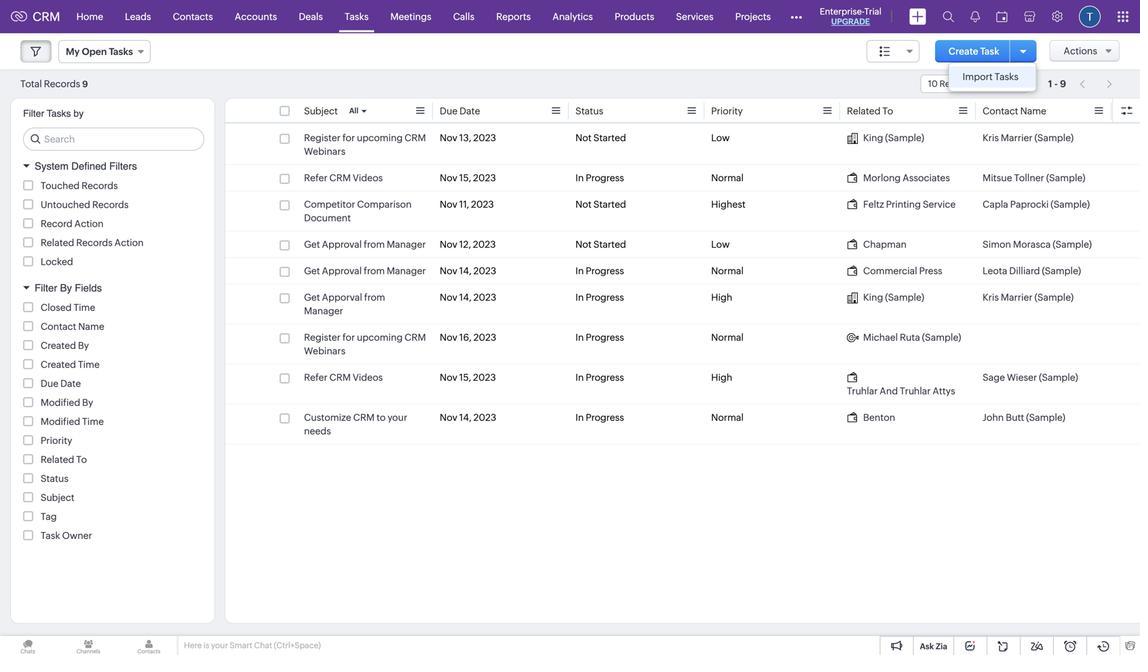 Task type: vqa. For each thing, say whether or not it's contained in the screenshot.
second Nov 14 from the top of the page
no



Task type: locate. For each thing, give the bounding box(es) containing it.
touched records
[[41, 180, 118, 191]]

related down modified time
[[41, 454, 74, 465]]

4 progress from the top
[[586, 332, 625, 343]]

1 vertical spatial not started
[[576, 199, 627, 210]]

nov up nov 11, 2023
[[440, 173, 458, 183]]

from inside get apporval from manager
[[364, 292, 386, 303]]

0 vertical spatial to
[[883, 106, 894, 116]]

0 vertical spatial upcoming
[[357, 132, 403, 143]]

nov 15, 2023 for high
[[440, 372, 496, 383]]

task down tag
[[41, 530, 60, 541]]

get approval from manager link for nov 12, 2023
[[304, 238, 426, 251]]

0 vertical spatial refer crm videos
[[304, 173, 383, 183]]

webinars
[[304, 146, 346, 157], [304, 346, 346, 357]]

upcoming for nov 13, 2023
[[357, 132, 403, 143]]

(sample) for mitsue tollner (sample) link
[[1047, 173, 1086, 183]]

related
[[848, 106, 881, 116], [41, 237, 74, 248], [41, 454, 74, 465]]

9 up by in the top left of the page
[[82, 79, 88, 89]]

page
[[991, 79, 1012, 89]]

task inside button
[[981, 46, 1000, 57]]

7 nov from the top
[[440, 332, 458, 343]]

records down defined
[[82, 180, 118, 191]]

king (sample)
[[864, 132, 925, 143], [864, 292, 925, 303]]

king (sample) link up morlong
[[848, 131, 925, 145]]

priority
[[712, 106, 743, 116], [41, 435, 72, 446]]

(sample) inside "link"
[[1053, 239, 1093, 250]]

2 king (sample) from the top
[[864, 292, 925, 303]]

9 right -
[[1061, 78, 1067, 89]]

accounts
[[235, 11, 277, 22]]

0 vertical spatial priority
[[712, 106, 743, 116]]

modified up modified time
[[41, 397, 80, 408]]

normal for michael
[[712, 332, 744, 343]]

0 vertical spatial register for upcoming crm webinars link
[[304, 131, 427, 158]]

truhlar
[[848, 386, 878, 397], [901, 386, 931, 397]]

1 vertical spatial register for upcoming crm webinars
[[304, 332, 426, 357]]

3 started from the top
[[594, 239, 627, 250]]

1 king from the top
[[864, 132, 884, 143]]

0 vertical spatial due date
[[440, 106, 480, 116]]

from right apporval
[[364, 292, 386, 303]]

0 horizontal spatial contact name
[[41, 321, 104, 332]]

for
[[343, 132, 355, 143], [343, 332, 355, 343]]

john butt (sample)
[[983, 412, 1066, 423]]

created down created by in the bottom of the page
[[41, 359, 76, 370]]

1 horizontal spatial name
[[1021, 106, 1047, 116]]

1 not from the top
[[576, 132, 592, 143]]

1 nov from the top
[[440, 132, 458, 143]]

1 created from the top
[[41, 340, 76, 351]]

(sample) right paprocki
[[1052, 199, 1091, 210]]

name down closed time
[[78, 321, 104, 332]]

(sample) right the tollner
[[1047, 173, 1086, 183]]

2 marrier from the top
[[1002, 292, 1033, 303]]

nov left the 13,
[[440, 132, 458, 143]]

records for related
[[76, 237, 113, 248]]

get up get apporval from manager
[[304, 266, 320, 276]]

created for created by
[[41, 340, 76, 351]]

to down modified time
[[76, 454, 87, 465]]

king (sample) link for high
[[848, 291, 925, 304]]

2 kris marrier (sample) link from the top
[[983, 291, 1075, 304]]

1 vertical spatial from
[[364, 266, 385, 276]]

0 vertical spatial date
[[460, 106, 480, 116]]

your right is
[[211, 641, 228, 650]]

1 vertical spatial marrier
[[1002, 292, 1033, 303]]

contact down closed
[[41, 321, 76, 332]]

wieser
[[1008, 372, 1038, 383]]

videos for high
[[353, 372, 383, 383]]

nov left 12,
[[440, 239, 458, 250]]

marrier down dilliard at the top right of the page
[[1002, 292, 1033, 303]]

0 vertical spatial high
[[712, 292, 733, 303]]

register for upcoming crm webinars down all at left
[[304, 132, 426, 157]]

nov for chapman link
[[440, 239, 458, 250]]

0 vertical spatial filter
[[23, 108, 44, 119]]

by up created time
[[78, 340, 89, 351]]

modified by
[[41, 397, 93, 408]]

3 not started from the top
[[576, 239, 627, 250]]

my open tasks
[[66, 46, 133, 57]]

time for modified time
[[82, 416, 104, 427]]

None field
[[867, 40, 920, 62]]

0 vertical spatial marrier
[[1002, 132, 1033, 143]]

get down document
[[304, 239, 320, 250]]

4 in progress from the top
[[576, 332, 625, 343]]

search element
[[935, 0, 963, 33]]

6 nov from the top
[[440, 292, 458, 303]]

1 get approval from manager link from the top
[[304, 238, 426, 251]]

2 modified from the top
[[41, 416, 80, 427]]

simon morasca (sample) link
[[983, 238, 1093, 251]]

2 videos from the top
[[353, 372, 383, 383]]

signals element
[[963, 0, 989, 33]]

refer up customize
[[304, 372, 328, 383]]

15, up the 11,
[[460, 173, 472, 183]]

2 15, from the top
[[460, 372, 472, 383]]

2023 for truhlar and truhlar attys link
[[473, 372, 496, 383]]

3 nov from the top
[[440, 199, 458, 210]]

1 horizontal spatial related to
[[848, 106, 894, 116]]

2 vertical spatial by
[[82, 397, 93, 408]]

webinars for nov 13, 2023
[[304, 146, 346, 157]]

kris
[[983, 132, 1000, 143], [983, 292, 1000, 303]]

upcoming for nov 16, 2023
[[357, 332, 403, 343]]

0 vertical spatial for
[[343, 132, 355, 143]]

register for upcoming crm webinars link
[[304, 131, 427, 158], [304, 331, 427, 358]]

9 inside total records 9
[[82, 79, 88, 89]]

14,
[[460, 266, 472, 276], [460, 292, 472, 303], [460, 412, 472, 423]]

owner
[[62, 530, 92, 541]]

from up get apporval from manager link
[[364, 266, 385, 276]]

2 refer from the top
[[304, 372, 328, 383]]

(sample) down commercial press
[[886, 292, 925, 303]]

register for upcoming crm webinars for nov 16, 2023
[[304, 332, 426, 357]]

kris marrier (sample) up the tollner
[[983, 132, 1075, 143]]

get approval from manager
[[304, 239, 426, 250], [304, 266, 426, 276]]

leads link
[[114, 0, 162, 33]]

related records action
[[41, 237, 144, 248]]

register for upcoming crm webinars link down get apporval from manager link
[[304, 331, 427, 358]]

1 vertical spatial kris
[[983, 292, 1000, 303]]

profile element
[[1072, 0, 1110, 33]]

0 vertical spatial get
[[304, 239, 320, 250]]

2 vertical spatial 14,
[[460, 412, 472, 423]]

records down touched records
[[92, 199, 129, 210]]

1 vertical spatial contact
[[41, 321, 76, 332]]

related to down size icon
[[848, 106, 894, 116]]

truhlar left the and
[[848, 386, 878, 397]]

modified for modified time
[[41, 416, 80, 427]]

1 normal from the top
[[712, 173, 744, 183]]

2 webinars from the top
[[304, 346, 346, 357]]

(sample) for capla paprocki (sample) link
[[1052, 199, 1091, 210]]

0 vertical spatial time
[[74, 302, 95, 313]]

enterprise-
[[820, 6, 865, 17]]

2 upcoming from the top
[[357, 332, 403, 343]]

1 high from the top
[[712, 292, 733, 303]]

progress
[[586, 173, 625, 183], [586, 266, 625, 276], [586, 292, 625, 303], [586, 332, 625, 343], [586, 372, 625, 383], [586, 412, 625, 423]]

1 vertical spatial filter
[[35, 282, 57, 294]]

2 nov from the top
[[440, 173, 458, 183]]

4 nov from the top
[[440, 239, 458, 250]]

nov down nov 16, 2023
[[440, 372, 458, 383]]

refer crm videos up competitor
[[304, 173, 383, 183]]

manager down apporval
[[304, 306, 343, 316]]

0 vertical spatial contact name
[[983, 106, 1047, 116]]

6 in from the top
[[576, 412, 584, 423]]

2023 for chapman link
[[473, 239, 496, 250]]

1 vertical spatial for
[[343, 332, 355, 343]]

videos up to
[[353, 372, 383, 383]]

get approval from manager link down the competitor comparison document "link"
[[304, 238, 426, 251]]

2 in from the top
[[576, 266, 584, 276]]

1 upcoming from the top
[[357, 132, 403, 143]]

navigation
[[1074, 74, 1121, 94]]

2 refer crm videos link from the top
[[304, 371, 383, 384]]

14, for get approval from manager
[[460, 266, 472, 276]]

task up "import tasks" at top right
[[981, 46, 1000, 57]]

0 vertical spatial nov 15, 2023
[[440, 173, 496, 183]]

refer crm videos
[[304, 173, 383, 183], [304, 372, 383, 383]]

subject up tag
[[41, 492, 74, 503]]

comparison
[[357, 199, 412, 210]]

get approval from manager up get apporval from manager link
[[304, 266, 426, 276]]

crm left 16,
[[405, 332, 426, 343]]

time for closed time
[[74, 302, 95, 313]]

1 vertical spatial 14,
[[460, 292, 472, 303]]

get
[[304, 239, 320, 250], [304, 266, 320, 276], [304, 292, 320, 303]]

2 not from the top
[[576, 199, 592, 210]]

subject left all at left
[[304, 106, 338, 116]]

create task button
[[936, 40, 1014, 62]]

due up "modified by"
[[41, 378, 59, 389]]

0 vertical spatial manager
[[387, 239, 426, 250]]

1 vertical spatial contact name
[[41, 321, 104, 332]]

2 approval from the top
[[322, 266, 362, 276]]

kris marrier (sample) link for low
[[983, 131, 1075, 145]]

(sample) down leota dilliard (sample) link
[[1035, 292, 1075, 303]]

modified for modified by
[[41, 397, 80, 408]]

by
[[60, 282, 72, 294], [78, 340, 89, 351], [82, 397, 93, 408]]

15, for normal
[[460, 173, 472, 183]]

0 vertical spatial status
[[576, 106, 604, 116]]

1 vertical spatial register for upcoming crm webinars link
[[304, 331, 427, 358]]

1 refer crm videos link from the top
[[304, 171, 383, 185]]

1 vertical spatial action
[[115, 237, 144, 248]]

tasks right deals link
[[345, 11, 369, 22]]

nov 14, 2023 for customize crm to your needs
[[440, 412, 497, 423]]

2 for from the top
[[343, 332, 355, 343]]

leota
[[983, 266, 1008, 276]]

1 15, from the top
[[460, 173, 472, 183]]

system
[[35, 160, 69, 172]]

2 kris from the top
[[983, 292, 1000, 303]]

created by
[[41, 340, 89, 351]]

0 vertical spatial get approval from manager link
[[304, 238, 426, 251]]

2 low from the top
[[712, 239, 730, 250]]

2 progress from the top
[[586, 266, 625, 276]]

refer crm videos link
[[304, 171, 383, 185], [304, 371, 383, 384]]

3 not from the top
[[576, 239, 592, 250]]

refer crm videos link up competitor
[[304, 171, 383, 185]]

2 vertical spatial not started
[[576, 239, 627, 250]]

1 vertical spatial approval
[[322, 266, 362, 276]]

approval
[[322, 239, 362, 250], [322, 266, 362, 276]]

1 get from the top
[[304, 239, 320, 250]]

mitsue
[[983, 173, 1013, 183]]

nov up nov 16, 2023
[[440, 292, 458, 303]]

5 progress from the top
[[586, 372, 625, 383]]

king (sample) link down commercial
[[848, 291, 925, 304]]

capla paprocki (sample)
[[983, 199, 1091, 210]]

commercial press link
[[848, 264, 943, 278]]

3 get from the top
[[304, 292, 320, 303]]

1 videos from the top
[[353, 173, 383, 183]]

from down the competitor comparison document "link"
[[364, 239, 385, 250]]

services
[[677, 11, 714, 22]]

row group containing register for upcoming crm webinars
[[225, 125, 1141, 445]]

filter tasks by
[[23, 108, 84, 119]]

2023
[[474, 132, 497, 143], [473, 173, 496, 183], [471, 199, 494, 210], [473, 239, 496, 250], [474, 266, 497, 276], [474, 292, 497, 303], [474, 332, 497, 343], [473, 372, 496, 383], [474, 412, 497, 423]]

kris marrier (sample) down dilliard at the top right of the page
[[983, 292, 1075, 303]]

1 register from the top
[[304, 132, 341, 143]]

your right to
[[388, 412, 408, 423]]

records for 10
[[940, 79, 974, 89]]

contact
[[983, 106, 1019, 116], [41, 321, 76, 332]]

videos for normal
[[353, 173, 383, 183]]

fields
[[75, 282, 102, 294]]

webinars down get apporval from manager
[[304, 346, 346, 357]]

feltz
[[864, 199, 885, 210]]

progress for king
[[586, 292, 625, 303]]

1 vertical spatial kris marrier (sample) link
[[983, 291, 1075, 304]]

upcoming down get apporval from manager link
[[357, 332, 403, 343]]

1 refer crm videos from the top
[[304, 173, 383, 183]]

nov 15, 2023 up nov 11, 2023
[[440, 173, 496, 183]]

(sample) for sage wieser (sample) link
[[1040, 372, 1079, 383]]

2 register from the top
[[304, 332, 341, 343]]

0 horizontal spatial priority
[[41, 435, 72, 446]]

records down the record action
[[76, 237, 113, 248]]

9 nov from the top
[[440, 412, 458, 423]]

your
[[388, 412, 408, 423], [211, 641, 228, 650]]

nov left 16,
[[440, 332, 458, 343]]

nov
[[440, 132, 458, 143], [440, 173, 458, 183], [440, 199, 458, 210], [440, 239, 458, 250], [440, 266, 458, 276], [440, 292, 458, 303], [440, 332, 458, 343], [440, 372, 458, 383], [440, 412, 458, 423]]

2 created from the top
[[41, 359, 76, 370]]

1 vertical spatial low
[[712, 239, 730, 250]]

import
[[963, 71, 993, 82]]

dilliard
[[1010, 266, 1041, 276]]

videos up comparison
[[353, 173, 383, 183]]

manager inside get apporval from manager
[[304, 306, 343, 316]]

2 register for upcoming crm webinars link from the top
[[304, 331, 427, 358]]

2 vertical spatial started
[[594, 239, 627, 250]]

not started for nov 13, 2023
[[576, 132, 627, 143]]

1 refer from the top
[[304, 173, 328, 183]]

from for high
[[364, 292, 386, 303]]

2 vertical spatial get
[[304, 292, 320, 303]]

1 nov 14, 2023 from the top
[[440, 266, 497, 276]]

1 from from the top
[[364, 239, 385, 250]]

records inside field
[[940, 79, 974, 89]]

0 vertical spatial king (sample)
[[864, 132, 925, 143]]

0 vertical spatial not
[[576, 132, 592, 143]]

2 vertical spatial not
[[576, 239, 592, 250]]

started for nov 13, 2023
[[594, 132, 627, 143]]

register for nov 13, 2023
[[304, 132, 341, 143]]

4 in from the top
[[576, 332, 584, 343]]

kris marrier (sample) link for high
[[983, 291, 1075, 304]]

kris down leota
[[983, 292, 1000, 303]]

1 not started from the top
[[576, 132, 627, 143]]

1 get approval from manager from the top
[[304, 239, 426, 250]]

refer crm videos up customize
[[304, 372, 383, 383]]

date down created time
[[60, 378, 81, 389]]

3 in from the top
[[576, 292, 584, 303]]

1 vertical spatial nov 14, 2023
[[440, 292, 497, 303]]

3 from from the top
[[364, 292, 386, 303]]

1 nov 15, 2023 from the top
[[440, 173, 496, 183]]

import tasks
[[963, 71, 1019, 82]]

8 nov from the top
[[440, 372, 458, 383]]

1 vertical spatial king (sample)
[[864, 292, 925, 303]]

1 vertical spatial status
[[41, 473, 69, 484]]

chats image
[[0, 636, 56, 655]]

12,
[[460, 239, 471, 250]]

2 not started from the top
[[576, 199, 627, 210]]

nov 13, 2023
[[440, 132, 497, 143]]

1 vertical spatial high
[[712, 372, 733, 383]]

(sample) up mitsue tollner (sample) link
[[1035, 132, 1075, 143]]

and
[[880, 386, 899, 397]]

3 normal from the top
[[712, 332, 744, 343]]

chapman link
[[848, 238, 907, 251]]

low for chapman
[[712, 239, 730, 250]]

2 in progress from the top
[[576, 266, 625, 276]]

2 vertical spatial related
[[41, 454, 74, 465]]

1 for from the top
[[343, 132, 355, 143]]

tasks link
[[334, 0, 380, 33]]

commercial
[[864, 266, 918, 276]]

crm left the 13,
[[405, 132, 426, 143]]

refer
[[304, 173, 328, 183], [304, 372, 328, 383]]

by for filter
[[60, 282, 72, 294]]

2 vertical spatial manager
[[304, 306, 343, 316]]

kris marrier (sample) link up the tollner
[[983, 131, 1075, 145]]

by up modified time
[[82, 397, 93, 408]]

1 vertical spatial get approval from manager
[[304, 266, 426, 276]]

1 approval from the top
[[322, 239, 362, 250]]

0 vertical spatial your
[[388, 412, 408, 423]]

1 horizontal spatial due
[[440, 106, 458, 116]]

create menu image
[[910, 8, 927, 25]]

for down all at left
[[343, 132, 355, 143]]

14, for get apporval from manager
[[460, 292, 472, 303]]

1 king (sample) link from the top
[[848, 131, 925, 145]]

1 started from the top
[[594, 132, 627, 143]]

1 in progress from the top
[[576, 173, 625, 183]]

king up morlong
[[864, 132, 884, 143]]

1 modified from the top
[[41, 397, 80, 408]]

(sample) for high's kris marrier (sample) link
[[1035, 292, 1075, 303]]

system defined filters button
[[11, 154, 215, 178]]

0 vertical spatial not started
[[576, 132, 627, 143]]

action up the filter by fields dropdown button
[[115, 237, 144, 248]]

contacts link
[[162, 0, 224, 33]]

nov down nov 12, 2023
[[440, 266, 458, 276]]

1 14, from the top
[[460, 266, 472, 276]]

nov for truhlar and truhlar attys link
[[440, 372, 458, 383]]

0 horizontal spatial task
[[41, 530, 60, 541]]

row group
[[225, 125, 1141, 445]]

2 from from the top
[[364, 266, 385, 276]]

created
[[41, 340, 76, 351], [41, 359, 76, 370]]

nov for commercial press link
[[440, 266, 458, 276]]

get inside get apporval from manager
[[304, 292, 320, 303]]

get approval from manager link up get apporval from manager link
[[304, 264, 426, 278]]

(sample) for john butt (sample) link
[[1027, 412, 1066, 423]]

1 vertical spatial started
[[594, 199, 627, 210]]

not for nov 11, 2023
[[576, 199, 592, 210]]

nov for "benton" link
[[440, 412, 458, 423]]

create menu element
[[902, 0, 935, 33]]

1 vertical spatial due
[[41, 378, 59, 389]]

0 vertical spatial videos
[[353, 173, 383, 183]]

name
[[1021, 106, 1047, 116], [78, 321, 104, 332]]

by for created
[[78, 340, 89, 351]]

1 webinars from the top
[[304, 146, 346, 157]]

0 vertical spatial action
[[74, 218, 104, 229]]

10 records per page
[[929, 79, 1012, 89]]

normal for morlong
[[712, 173, 744, 183]]

manager down comparison
[[387, 239, 426, 250]]

michael ruta (sample)
[[864, 332, 962, 343]]

refer up competitor
[[304, 173, 328, 183]]

2 get from the top
[[304, 266, 320, 276]]

1 register for upcoming crm webinars from the top
[[304, 132, 426, 157]]

1 vertical spatial get
[[304, 266, 320, 276]]

0 vertical spatial kris
[[983, 132, 1000, 143]]

calendar image
[[997, 11, 1009, 22]]

0 horizontal spatial date
[[60, 378, 81, 389]]

2 started from the top
[[594, 199, 627, 210]]

time down fields
[[74, 302, 95, 313]]

filter inside the filter by fields dropdown button
[[35, 282, 57, 294]]

upcoming down all at left
[[357, 132, 403, 143]]

register for upcoming crm webinars link down all at left
[[304, 131, 427, 158]]

started
[[594, 132, 627, 143], [594, 199, 627, 210], [594, 239, 627, 250]]

0 horizontal spatial name
[[78, 321, 104, 332]]

0 vertical spatial king
[[864, 132, 884, 143]]

nov 15, 2023 down nov 16, 2023
[[440, 372, 496, 383]]

1 horizontal spatial your
[[388, 412, 408, 423]]

time for created time
[[78, 359, 100, 370]]

0 vertical spatial kris marrier (sample) link
[[983, 131, 1075, 145]]

projects
[[736, 11, 772, 22]]

0 horizontal spatial 9
[[82, 79, 88, 89]]

get apporval from manager link
[[304, 291, 427, 318]]

2 get approval from manager from the top
[[304, 266, 426, 276]]

nov 14, 2023 for get apporval from manager
[[440, 292, 497, 303]]

1 low from the top
[[712, 132, 730, 143]]

get approval from manager down the competitor comparison document "link"
[[304, 239, 426, 250]]

accounts link
[[224, 0, 288, 33]]

filter for filter tasks by
[[23, 108, 44, 119]]

commercial press
[[864, 266, 943, 276]]

1 vertical spatial get approval from manager link
[[304, 264, 426, 278]]

3 in progress from the top
[[576, 292, 625, 303]]

services link
[[666, 0, 725, 33]]

contact name down page
[[983, 106, 1047, 116]]

(sample) down the 'simon morasca (sample)' "link"
[[1043, 266, 1082, 276]]

2 refer crm videos from the top
[[304, 372, 383, 383]]

king down commercial
[[864, 292, 884, 303]]

kris marrier (sample) for low
[[983, 132, 1075, 143]]

filter up closed
[[35, 282, 57, 294]]

1 vertical spatial refer crm videos link
[[304, 371, 383, 384]]

low up 'highest' at right top
[[712, 132, 730, 143]]

1 vertical spatial time
[[78, 359, 100, 370]]

1 horizontal spatial 9
[[1061, 78, 1067, 89]]

2 normal from the top
[[712, 266, 744, 276]]

total records 9
[[20, 78, 88, 89]]

1 vertical spatial name
[[78, 321, 104, 332]]

1 vertical spatial your
[[211, 641, 228, 650]]

0 vertical spatial nov 14, 2023
[[440, 266, 497, 276]]

time down created by in the bottom of the page
[[78, 359, 100, 370]]

to down size icon
[[883, 106, 894, 116]]

0 vertical spatial king (sample) link
[[848, 131, 925, 145]]

5 in from the top
[[576, 372, 584, 383]]

0 vertical spatial kris marrier (sample)
[[983, 132, 1075, 143]]

nov 14, 2023
[[440, 266, 497, 276], [440, 292, 497, 303], [440, 412, 497, 423]]

2 nov 14, 2023 from the top
[[440, 292, 497, 303]]

1 vertical spatial due date
[[41, 378, 81, 389]]

0 vertical spatial started
[[594, 132, 627, 143]]

1 kris from the top
[[983, 132, 1000, 143]]

3 14, from the top
[[460, 412, 472, 423]]

due date up "modified by"
[[41, 378, 81, 389]]

0 vertical spatial created
[[41, 340, 76, 351]]

filters
[[109, 160, 137, 172]]

record action
[[41, 218, 104, 229]]

by inside dropdown button
[[60, 282, 72, 294]]

in progress
[[576, 173, 625, 183], [576, 266, 625, 276], [576, 292, 625, 303], [576, 332, 625, 343], [576, 372, 625, 383], [576, 412, 625, 423]]

marrier for low
[[1002, 132, 1033, 143]]

1 progress from the top
[[586, 173, 625, 183]]

records for untouched
[[92, 199, 129, 210]]

crm left to
[[353, 412, 375, 423]]

2 king (sample) link from the top
[[848, 291, 925, 304]]

2 14, from the top
[[460, 292, 472, 303]]

not started for nov 11, 2023
[[576, 199, 627, 210]]

0 vertical spatial 14,
[[460, 266, 472, 276]]

register
[[304, 132, 341, 143], [304, 332, 341, 343]]

marrier up the tollner
[[1002, 132, 1033, 143]]

6 in progress from the top
[[576, 412, 625, 423]]

contact name down closed time
[[41, 321, 104, 332]]

1 vertical spatial modified
[[41, 416, 80, 427]]

upgrade
[[832, 17, 871, 26]]

3 progress from the top
[[586, 292, 625, 303]]

low for king (sample)
[[712, 132, 730, 143]]

customize crm to your needs
[[304, 412, 408, 437]]

high for king (sample)
[[712, 292, 733, 303]]

2 get approval from manager link from the top
[[304, 264, 426, 278]]

related down size icon
[[848, 106, 881, 116]]

2 nov 15, 2023 from the top
[[440, 372, 496, 383]]

1 horizontal spatial truhlar
[[901, 386, 931, 397]]

2 high from the top
[[712, 372, 733, 383]]

low down 'highest' at right top
[[712, 239, 730, 250]]

king (sample) up morlong associates link
[[864, 132, 925, 143]]

1 register for upcoming crm webinars link from the top
[[304, 131, 427, 158]]

3 nov 14, 2023 from the top
[[440, 412, 497, 423]]

5 in progress from the top
[[576, 372, 625, 383]]

0 vertical spatial name
[[1021, 106, 1047, 116]]

zia
[[936, 642, 948, 651]]

(sample) right "wieser"
[[1040, 372, 1079, 383]]

0 vertical spatial modified
[[41, 397, 80, 408]]

started for nov 12, 2023
[[594, 239, 627, 250]]

reports link
[[486, 0, 542, 33]]

refer crm videos link up customize
[[304, 371, 383, 384]]

2 vertical spatial nov 14, 2023
[[440, 412, 497, 423]]

approval up apporval
[[322, 266, 362, 276]]

date up nov 13, 2023
[[460, 106, 480, 116]]

register for upcoming crm webinars down get apporval from manager link
[[304, 332, 426, 357]]

0 vertical spatial approval
[[322, 239, 362, 250]]

1 king (sample) from the top
[[864, 132, 925, 143]]

1 in from the top
[[576, 173, 584, 183]]

2023 for king (sample) link corresponding to high
[[474, 292, 497, 303]]

0 vertical spatial related
[[848, 106, 881, 116]]

2 king from the top
[[864, 292, 884, 303]]

0 horizontal spatial due
[[41, 378, 59, 389]]

2023 for commercial press link
[[474, 266, 497, 276]]



Task type: describe. For each thing, give the bounding box(es) containing it.
leads
[[125, 11, 151, 22]]

0 horizontal spatial your
[[211, 641, 228, 650]]

0 horizontal spatial action
[[74, 218, 104, 229]]

in progress for king
[[576, 292, 625, 303]]

create task
[[949, 46, 1000, 57]]

1 horizontal spatial contact
[[983, 106, 1019, 116]]

1
[[1049, 78, 1053, 89]]

ask
[[921, 642, 935, 651]]

0 horizontal spatial due date
[[41, 378, 81, 389]]

john
[[983, 412, 1005, 423]]

9 for 1 - 9
[[1061, 78, 1067, 89]]

john butt (sample) link
[[983, 411, 1066, 424]]

for for nov 16, 2023
[[343, 332, 355, 343]]

enterprise-trial upgrade
[[820, 6, 882, 26]]

not for nov 12, 2023
[[576, 239, 592, 250]]

tollner
[[1015, 173, 1045, 183]]

analytics
[[553, 11, 593, 22]]

channels image
[[61, 636, 116, 655]]

1 horizontal spatial subject
[[304, 106, 338, 116]]

in progress for michael
[[576, 332, 625, 343]]

nov 11, 2023
[[440, 199, 494, 210]]

trial
[[865, 6, 882, 17]]

to
[[377, 412, 386, 423]]

here
[[184, 641, 202, 650]]

get approval from manager for nov 12, 2023
[[304, 239, 426, 250]]

4 normal from the top
[[712, 412, 744, 423]]

high for truhlar and truhlar attys
[[712, 372, 733, 383]]

2023 for morlong associates link
[[473, 173, 496, 183]]

attys
[[933, 386, 956, 397]]

1 horizontal spatial action
[[115, 237, 144, 248]]

started for nov 11, 2023
[[594, 199, 627, 210]]

not started for nov 12, 2023
[[576, 239, 627, 250]]

leota dilliard (sample)
[[983, 266, 1082, 276]]

tag
[[41, 511, 57, 522]]

needs
[[304, 426, 331, 437]]

competitor comparison document
[[304, 199, 412, 223]]

records for touched
[[82, 180, 118, 191]]

0 horizontal spatial contact
[[41, 321, 76, 332]]

in for morlong
[[576, 173, 584, 183]]

in progress for commercial
[[576, 266, 625, 276]]

capla
[[983, 199, 1009, 210]]

locked
[[41, 256, 73, 267]]

crm inside customize crm to your needs
[[353, 412, 375, 423]]

(sample) for the 'simon morasca (sample)' "link"
[[1053, 239, 1093, 250]]

nov 12, 2023
[[440, 239, 496, 250]]

reports
[[497, 11, 531, 22]]

sage
[[983, 372, 1006, 383]]

king (sample) for low
[[864, 132, 925, 143]]

manager for normal
[[387, 266, 426, 276]]

Search text field
[[24, 128, 204, 150]]

(sample) up the morlong associates
[[886, 132, 925, 143]]

1 horizontal spatial status
[[576, 106, 604, 116]]

filter for filter by fields
[[35, 282, 57, 294]]

progress for morlong
[[586, 173, 625, 183]]

your inside customize crm to your needs
[[388, 412, 408, 423]]

manager for high
[[304, 306, 343, 316]]

1 horizontal spatial date
[[460, 106, 480, 116]]

create
[[949, 46, 979, 57]]

for for nov 13, 2023
[[343, 132, 355, 143]]

contacts
[[173, 11, 213, 22]]

size image
[[880, 46, 891, 58]]

king (sample) for high
[[864, 292, 925, 303]]

associates
[[903, 173, 951, 183]]

get apporval from manager
[[304, 292, 386, 316]]

defined
[[71, 160, 107, 172]]

in for michael
[[576, 332, 584, 343]]

capla paprocki (sample) link
[[983, 198, 1091, 211]]

meetings
[[391, 11, 432, 22]]

morlong
[[864, 173, 901, 183]]

nov 15, 2023 for normal
[[440, 173, 496, 183]]

approval for nov 12, 2023
[[322, 239, 362, 250]]

refer crm videos for normal
[[304, 173, 383, 183]]

king for high
[[864, 292, 884, 303]]

in progress for truhlar
[[576, 372, 625, 383]]

progress for commercial
[[586, 266, 625, 276]]

1 horizontal spatial priority
[[712, 106, 743, 116]]

contacts image
[[121, 636, 177, 655]]

10 Records Per Page field
[[921, 75, 1029, 93]]

16,
[[460, 332, 472, 343]]

sage wieser (sample) link
[[983, 371, 1079, 384]]

records for total
[[44, 78, 80, 89]]

king (sample) link for low
[[848, 131, 925, 145]]

1 vertical spatial priority
[[41, 435, 72, 446]]

created time
[[41, 359, 100, 370]]

(ctrl+space)
[[274, 641, 321, 650]]

signals image
[[971, 11, 981, 22]]

1 vertical spatial to
[[76, 454, 87, 465]]

kris for low
[[983, 132, 1000, 143]]

mitsue tollner (sample)
[[983, 173, 1086, 183]]

chapman
[[864, 239, 907, 250]]

total
[[20, 78, 42, 89]]

untouched
[[41, 199, 90, 210]]

Other Modules field
[[782, 6, 812, 28]]

created for created time
[[41, 359, 76, 370]]

from for normal
[[364, 266, 385, 276]]

approval for nov 14, 2023
[[322, 266, 362, 276]]

projects link
[[725, 0, 782, 33]]

printing
[[887, 199, 922, 210]]

in progress for morlong
[[576, 173, 625, 183]]

register for nov 16, 2023
[[304, 332, 341, 343]]

feltz printing service link
[[848, 198, 956, 211]]

customize crm to your needs link
[[304, 411, 427, 438]]

0 vertical spatial related to
[[848, 106, 894, 116]]

get for normal
[[304, 266, 320, 276]]

9 for total records 9
[[82, 79, 88, 89]]

nov for morlong associates link
[[440, 173, 458, 183]]

highest
[[712, 199, 746, 210]]

sage wieser (sample)
[[983, 372, 1079, 383]]

competitor
[[304, 199, 355, 210]]

profile image
[[1080, 6, 1102, 28]]

progress for truhlar
[[586, 372, 625, 383]]

refer crm videos link for normal
[[304, 171, 383, 185]]

6 progress from the top
[[586, 412, 625, 423]]

in for king
[[576, 292, 584, 303]]

(sample) right ruta
[[923, 332, 962, 343]]

register for upcoming crm webinars for nov 13, 2023
[[304, 132, 426, 157]]

register for upcoming crm webinars link for nov 13, 2023
[[304, 131, 427, 158]]

service
[[924, 199, 956, 210]]

deals link
[[288, 0, 334, 33]]

king for low
[[864, 132, 884, 143]]

11,
[[460, 199, 469, 210]]

15, for high
[[460, 372, 472, 383]]

here is your smart chat (ctrl+space)
[[184, 641, 321, 650]]

get approval from manager link for nov 14, 2023
[[304, 264, 426, 278]]

nov 14, 2023 for get approval from manager
[[440, 266, 497, 276]]

2023 for "benton" link
[[474, 412, 497, 423]]

13,
[[460, 132, 472, 143]]

nov for michael ruta (sample) link
[[440, 332, 458, 343]]

benton
[[864, 412, 896, 423]]

14, for customize crm to your needs
[[460, 412, 472, 423]]

analytics link
[[542, 0, 604, 33]]

1 horizontal spatial to
[[883, 106, 894, 116]]

refer for high
[[304, 372, 328, 383]]

0 horizontal spatial status
[[41, 473, 69, 484]]

per
[[976, 79, 989, 89]]

in for truhlar
[[576, 372, 584, 383]]

record
[[41, 218, 73, 229]]

register for upcoming crm webinars link for nov 16, 2023
[[304, 331, 427, 358]]

tasks left by in the top left of the page
[[47, 108, 71, 119]]

home
[[76, 11, 103, 22]]

by for modified
[[82, 397, 93, 408]]

2023 for michael ruta (sample) link
[[474, 332, 497, 343]]

truhlar and truhlar attys
[[848, 386, 956, 397]]

ruta
[[901, 332, 921, 343]]

-
[[1055, 78, 1059, 89]]

webinars for nov 16, 2023
[[304, 346, 346, 357]]

nov for feltz printing service link
[[440, 199, 458, 210]]

morasca
[[1014, 239, 1052, 250]]

progress for michael
[[586, 332, 625, 343]]

document
[[304, 213, 351, 223]]

My Open Tasks field
[[58, 40, 151, 63]]

1 vertical spatial related
[[41, 237, 74, 248]]

filter by fields button
[[11, 276, 215, 300]]

manager for low
[[387, 239, 426, 250]]

1 truhlar from the left
[[848, 386, 878, 397]]

2 truhlar from the left
[[901, 386, 931, 397]]

1 horizontal spatial due date
[[440, 106, 480, 116]]

apporval
[[322, 292, 363, 303]]

michael ruta (sample) link
[[848, 331, 962, 344]]

tasks right per
[[995, 71, 1019, 82]]

(sample) for kris marrier (sample) link corresponding to low
[[1035, 132, 1075, 143]]

in for commercial
[[576, 266, 584, 276]]

crm up competitor
[[330, 173, 351, 183]]

nov 16, 2023
[[440, 332, 497, 343]]

crm left home
[[33, 10, 60, 24]]

search image
[[943, 11, 955, 22]]

crm up customize
[[330, 372, 351, 383]]

products link
[[604, 0, 666, 33]]

(sample) for leota dilliard (sample) link
[[1043, 266, 1082, 276]]

0 vertical spatial due
[[440, 106, 458, 116]]

1 horizontal spatial contact name
[[983, 106, 1047, 116]]

refer crm videos link for high
[[304, 371, 383, 384]]

not for nov 13, 2023
[[576, 132, 592, 143]]

2023 for feltz printing service link
[[471, 199, 494, 210]]

by
[[74, 108, 84, 119]]

open
[[82, 46, 107, 57]]

1 vertical spatial task
[[41, 530, 60, 541]]

kris marrier (sample) for high
[[983, 292, 1075, 303]]

normal for commercial
[[712, 266, 744, 276]]

marrier for high
[[1002, 292, 1033, 303]]

2023 for king (sample) link related to low
[[474, 132, 497, 143]]

simon
[[983, 239, 1012, 250]]

deals
[[299, 11, 323, 22]]

all
[[350, 107, 359, 115]]

paprocki
[[1011, 199, 1050, 210]]

tasks inside field
[[109, 46, 133, 57]]

1 - 9
[[1049, 78, 1067, 89]]

1 vertical spatial related to
[[41, 454, 87, 465]]

from for low
[[364, 239, 385, 250]]

get for high
[[304, 292, 320, 303]]

customize
[[304, 412, 352, 423]]

1 vertical spatial subject
[[41, 492, 74, 503]]



